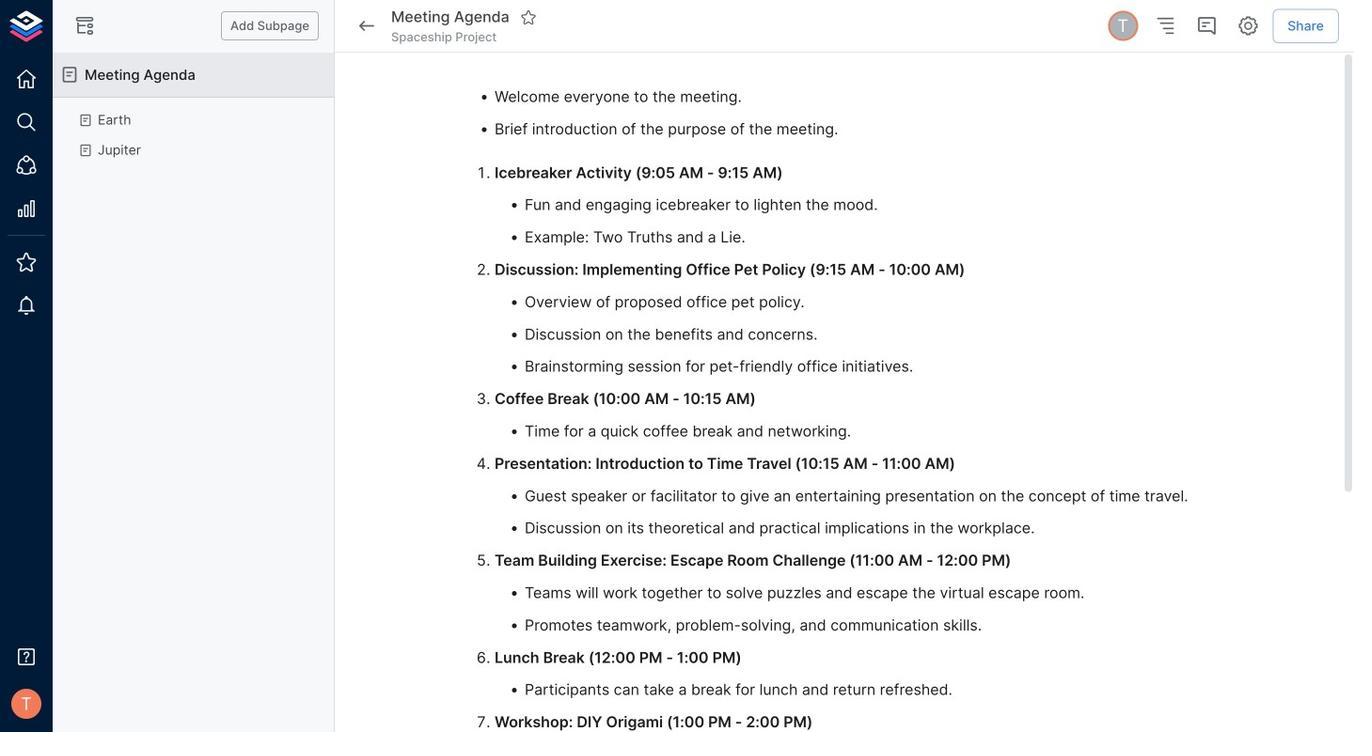 Task type: describe. For each thing, give the bounding box(es) containing it.
settings image
[[1237, 15, 1259, 37]]

favorite image
[[520, 9, 537, 26]]

hide wiki image
[[73, 15, 96, 37]]



Task type: locate. For each thing, give the bounding box(es) containing it.
table of contents image
[[1154, 15, 1177, 37]]

go back image
[[355, 15, 378, 37]]

comments image
[[1195, 15, 1218, 37]]



Task type: vqa. For each thing, say whether or not it's contained in the screenshot.
4th HELP IMAGE from the top
no



